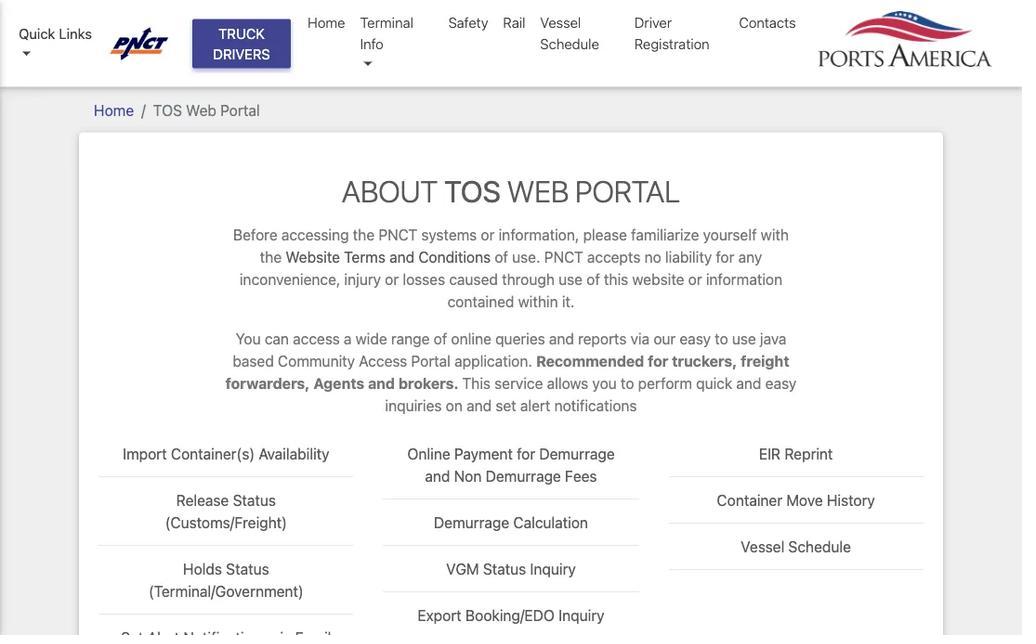 Task type: locate. For each thing, give the bounding box(es) containing it.
vessel down container
[[741, 539, 785, 556]]

1 horizontal spatial schedule
[[789, 539, 851, 556]]

container
[[717, 492, 783, 510]]

conditions
[[419, 249, 491, 266]]

holds status (terminal/government)
[[149, 561, 304, 601]]

safety link
[[441, 5, 496, 40]]

0 horizontal spatial easy
[[680, 330, 711, 348]]

schedule
[[540, 35, 599, 52], [789, 539, 851, 556]]

easy down freight on the right
[[766, 375, 797, 393]]

1 horizontal spatial home link
[[300, 5, 353, 40]]

contacts
[[739, 14, 796, 31]]

portal
[[220, 101, 260, 119], [575, 173, 680, 209], [411, 353, 451, 370]]

1 vertical spatial home
[[94, 101, 134, 119]]

1 vertical spatial portal
[[575, 173, 680, 209]]

of left use.
[[495, 249, 508, 266]]

0 vertical spatial use
[[559, 271, 583, 289]]

and inside you can access a wide range of online queries and reports via our easy to use java based community access portal application.
[[549, 330, 574, 348]]

web up information,
[[507, 173, 569, 209]]

pnct up website terms and conditions link
[[379, 226, 418, 244]]

0 vertical spatial easy
[[680, 330, 711, 348]]

vessel right rail link
[[540, 14, 581, 31]]

status inside release status (customs/freight)
[[233, 492, 276, 510]]

with
[[761, 226, 789, 244]]

online
[[451, 330, 492, 348]]

use.
[[512, 249, 540, 266]]

and down access
[[368, 375, 395, 393]]

home link left the info
[[300, 5, 353, 40]]

service
[[495, 375, 543, 393]]

1 vertical spatial web
[[507, 173, 569, 209]]

you
[[593, 375, 617, 393]]

move
[[787, 492, 823, 510]]

pnct down information,
[[544, 249, 583, 266]]

home
[[308, 14, 345, 31], [94, 101, 134, 119]]

use left java
[[732, 330, 756, 348]]

home link
[[300, 5, 353, 40], [94, 101, 134, 119]]

and inside recommended for truckers, freight forwarders, agents and brokers.
[[368, 375, 395, 393]]

2 horizontal spatial of
[[587, 271, 600, 289]]

0 horizontal spatial to
[[621, 375, 634, 393]]

vessel schedule
[[540, 14, 599, 52], [741, 539, 851, 556]]

1 vertical spatial to
[[621, 375, 634, 393]]

0 vertical spatial web
[[186, 101, 216, 119]]

1 vertical spatial the
[[260, 249, 282, 266]]

you
[[236, 330, 261, 348]]

1 horizontal spatial vessel schedule
[[741, 539, 851, 556]]

portal down drivers
[[220, 101, 260, 119]]

before
[[233, 226, 278, 244]]

to right you
[[621, 375, 634, 393]]

eir reprint
[[759, 446, 833, 463]]

0 vertical spatial to
[[715, 330, 728, 348]]

inquiry for vgm status inquiry
[[530, 561, 576, 579]]

and
[[390, 249, 415, 266], [549, 330, 574, 348], [368, 375, 395, 393], [737, 375, 762, 393], [467, 397, 492, 415], [425, 468, 450, 486]]

use up it.
[[559, 271, 583, 289]]

availability
[[259, 446, 330, 463]]

about tos web portal
[[342, 173, 680, 209]]

of right 'range'
[[434, 330, 447, 348]]

0 vertical spatial of
[[495, 249, 508, 266]]

for
[[716, 249, 735, 266], [648, 353, 669, 370], [517, 446, 535, 463]]

inquiry down calculation
[[530, 561, 576, 579]]

via
[[631, 330, 650, 348]]

systems
[[421, 226, 477, 244]]

0 vertical spatial portal
[[220, 101, 260, 119]]

truck
[[219, 25, 265, 41]]

set
[[496, 397, 516, 415]]

1 vertical spatial demurrage
[[486, 468, 561, 486]]

liability
[[665, 249, 712, 266]]

0 vertical spatial for
[[716, 249, 735, 266]]

1 vertical spatial use
[[732, 330, 756, 348]]

portal up please
[[575, 173, 680, 209]]

status right vgm
[[483, 561, 526, 579]]

1 vertical spatial pnct
[[544, 249, 583, 266]]

easy up truckers,
[[680, 330, 711, 348]]

online payment for demurrage and non demurrage fees
[[407, 446, 615, 486]]

quick links link
[[19, 23, 93, 64]]

2 vertical spatial of
[[434, 330, 447, 348]]

the down 'before' at the top of the page
[[260, 249, 282, 266]]

for inside recommended for truckers, freight forwarders, agents and brokers.
[[648, 353, 669, 370]]

pnct inside of use. pnct accepts no liability for any inconvenience, injury or losses caused through use of this website or information contained within it.
[[544, 249, 583, 266]]

accepts
[[587, 249, 641, 266]]

0 horizontal spatial or
[[385, 271, 399, 289]]

and down freight on the right
[[737, 375, 762, 393]]

1 horizontal spatial web
[[507, 173, 569, 209]]

demurrage down payment
[[486, 468, 561, 486]]

schedule down the move
[[789, 539, 851, 556]]

0 horizontal spatial pnct
[[379, 226, 418, 244]]

status
[[233, 492, 276, 510], [226, 561, 269, 579], [483, 561, 526, 579]]

release
[[176, 492, 229, 510]]

quick
[[19, 25, 55, 41]]

and down this
[[467, 397, 492, 415]]

injury
[[344, 271, 381, 289]]

export
[[418, 607, 462, 625]]

release status (customs/freight)
[[165, 492, 287, 532]]

safety
[[448, 14, 488, 31]]

1 horizontal spatial pnct
[[544, 249, 583, 266]]

online
[[407, 446, 450, 463]]

2 vertical spatial portal
[[411, 353, 451, 370]]

about
[[342, 173, 438, 209]]

home left terminal
[[308, 14, 345, 31]]

1 horizontal spatial vessel
[[741, 539, 785, 556]]

portal up brokers.
[[411, 353, 451, 370]]

0 horizontal spatial of
[[434, 330, 447, 348]]

and down online
[[425, 468, 450, 486]]

inquiry right booking/edo
[[559, 607, 605, 625]]

notifications
[[554, 397, 637, 415]]

0 horizontal spatial home
[[94, 101, 134, 119]]

recommended for truckers, freight forwarders, agents and brokers.
[[226, 353, 790, 393]]

0 horizontal spatial portal
[[220, 101, 260, 119]]

the up terms
[[353, 226, 375, 244]]

home link left tos web portal
[[94, 101, 134, 119]]

0 horizontal spatial use
[[559, 271, 583, 289]]

links
[[59, 25, 92, 41]]

or down website terms and conditions link
[[385, 271, 399, 289]]

1 vertical spatial vessel
[[741, 539, 785, 556]]

allows
[[547, 375, 589, 393]]

yourself
[[703, 226, 757, 244]]

reports
[[578, 330, 627, 348]]

0 vertical spatial pnct
[[379, 226, 418, 244]]

perform
[[638, 375, 692, 393]]

status up (customs/freight)
[[233, 492, 276, 510]]

registration
[[635, 35, 710, 52]]

history
[[827, 492, 875, 510]]

to inside you can access a wide range of online queries and reports via our easy to use java based community access portal application.
[[715, 330, 728, 348]]

1 vertical spatial easy
[[766, 375, 797, 393]]

contained
[[448, 293, 514, 311]]

0 horizontal spatial schedule
[[540, 35, 599, 52]]

2 vertical spatial for
[[517, 446, 535, 463]]

0 vertical spatial vessel
[[540, 14, 581, 31]]

1 horizontal spatial to
[[715, 330, 728, 348]]

0 vertical spatial vessel schedule
[[540, 14, 599, 52]]

eir
[[759, 446, 781, 463]]

to up truckers,
[[715, 330, 728, 348]]

for down our
[[648, 353, 669, 370]]

vessel inside vessel schedule
[[540, 14, 581, 31]]

2 horizontal spatial portal
[[575, 173, 680, 209]]

import
[[123, 446, 167, 463]]

or down liability
[[688, 271, 702, 289]]

and up recommended
[[549, 330, 574, 348]]

1 horizontal spatial home
[[308, 14, 345, 31]]

java
[[760, 330, 787, 348]]

schedule right rail link
[[540, 35, 599, 52]]

1 vertical spatial inquiry
[[559, 607, 605, 625]]

terminal info link
[[353, 5, 441, 82]]

forwarders,
[[226, 375, 310, 393]]

1 horizontal spatial or
[[481, 226, 495, 244]]

vgm
[[446, 561, 479, 579]]

truck drivers
[[213, 25, 270, 62]]

tos
[[153, 101, 182, 119], [444, 173, 501, 209]]

for right payment
[[517, 446, 535, 463]]

inquiry
[[530, 561, 576, 579], [559, 607, 605, 625]]

2 horizontal spatial for
[[716, 249, 735, 266]]

rail link
[[496, 5, 533, 40]]

1 vertical spatial home link
[[94, 101, 134, 119]]

1 horizontal spatial tos
[[444, 173, 501, 209]]

vessel schedule down container move history
[[741, 539, 851, 556]]

for down yourself
[[716, 249, 735, 266]]

1 horizontal spatial easy
[[766, 375, 797, 393]]

1 horizontal spatial portal
[[411, 353, 451, 370]]

status inside holds status (terminal/government)
[[226, 561, 269, 579]]

contacts link
[[732, 5, 803, 40]]

of left this
[[587, 271, 600, 289]]

0 horizontal spatial home link
[[94, 101, 134, 119]]

1 horizontal spatial for
[[648, 353, 669, 370]]

home left tos web portal
[[94, 101, 134, 119]]

0 vertical spatial inquiry
[[530, 561, 576, 579]]

pnct inside the before accessing the pnct systems or information, please familiarize yourself with the
[[379, 226, 418, 244]]

1 horizontal spatial the
[[353, 226, 375, 244]]

you can access a wide range of online queries and reports via our easy to use java based community access portal application.
[[233, 330, 787, 370]]

within
[[518, 293, 558, 311]]

2 vertical spatial demurrage
[[434, 514, 510, 532]]

portal inside you can access a wide range of online queries and reports via our easy to use java based community access portal application.
[[411, 353, 451, 370]]

0 horizontal spatial vessel
[[540, 14, 581, 31]]

0 vertical spatial schedule
[[540, 35, 599, 52]]

use
[[559, 271, 583, 289], [732, 330, 756, 348]]

easy
[[680, 330, 711, 348], [766, 375, 797, 393]]

0 vertical spatial tos
[[153, 101, 182, 119]]

0 horizontal spatial for
[[517, 446, 535, 463]]

quick links
[[19, 25, 92, 41]]

for inside online payment for demurrage and non demurrage fees
[[517, 446, 535, 463]]

web down drivers
[[186, 101, 216, 119]]

demurrage down non
[[434, 514, 510, 532]]

or right the systems
[[481, 226, 495, 244]]

status up (terminal/government)
[[226, 561, 269, 579]]

1 horizontal spatial use
[[732, 330, 756, 348]]

vessel schedule right rail link
[[540, 14, 599, 52]]

demurrage up fees
[[539, 446, 615, 463]]

1 vertical spatial for
[[648, 353, 669, 370]]



Task type: describe. For each thing, give the bounding box(es) containing it.
0 vertical spatial the
[[353, 226, 375, 244]]

0 horizontal spatial vessel schedule
[[540, 14, 599, 52]]

holds
[[183, 561, 222, 579]]

driver registration
[[635, 14, 710, 52]]

terminal
[[360, 14, 413, 31]]

easy inside you can access a wide range of online queries and reports via our easy to use java based community access portal application.
[[680, 330, 711, 348]]

use inside you can access a wide range of online queries and reports via our easy to use java based community access portal application.
[[732, 330, 756, 348]]

terminal info
[[360, 14, 413, 52]]

drivers
[[213, 46, 270, 62]]

based
[[233, 353, 274, 370]]

import container(s) availability
[[123, 446, 330, 463]]

demurrage calculation
[[434, 514, 588, 532]]

1 vertical spatial of
[[587, 271, 600, 289]]

truck drivers link
[[192, 19, 291, 68]]

any
[[739, 249, 762, 266]]

inconvenience,
[[240, 271, 340, 289]]

this
[[604, 271, 629, 289]]

familiarize
[[631, 226, 699, 244]]

2 horizontal spatial or
[[688, 271, 702, 289]]

can
[[265, 330, 289, 348]]

and inside online payment for demurrage and non demurrage fees
[[425, 468, 450, 486]]

(customs/freight)
[[165, 514, 287, 532]]

recommended
[[536, 353, 644, 370]]

0 vertical spatial home
[[308, 14, 345, 31]]

wide
[[356, 330, 387, 348]]

to inside this service allows you to perform quick and easy inquiries on and set alert notifications
[[621, 375, 634, 393]]

rail
[[503, 14, 526, 31]]

booking/edo
[[466, 607, 555, 625]]

information,
[[499, 226, 579, 244]]

access
[[293, 330, 340, 348]]

inquiries
[[385, 397, 442, 415]]

quick
[[696, 375, 733, 393]]

community
[[278, 353, 355, 370]]

1 vertical spatial vessel schedule
[[741, 539, 851, 556]]

payment
[[454, 446, 513, 463]]

of inside you can access a wide range of online queries and reports via our easy to use java based community access portal application.
[[434, 330, 447, 348]]

non
[[454, 468, 482, 486]]

website
[[286, 249, 340, 266]]

queries
[[495, 330, 545, 348]]

on
[[446, 397, 463, 415]]

0 vertical spatial home link
[[300, 5, 353, 40]]

driver
[[635, 14, 672, 31]]

and up losses
[[390, 249, 415, 266]]

our
[[654, 330, 676, 348]]

website
[[632, 271, 685, 289]]

for inside of use. pnct accepts no liability for any inconvenience, injury or losses caused through use of this website or information contained within it.
[[716, 249, 735, 266]]

application.
[[455, 353, 532, 370]]

a
[[344, 330, 352, 348]]

0 horizontal spatial tos
[[153, 101, 182, 119]]

1 horizontal spatial of
[[495, 249, 508, 266]]

0 horizontal spatial web
[[186, 101, 216, 119]]

schedule inside vessel schedule link
[[540, 35, 599, 52]]

website terms and conditions
[[286, 249, 491, 266]]

calculation
[[513, 514, 588, 532]]

1 vertical spatial schedule
[[789, 539, 851, 556]]

status for release
[[233, 492, 276, 510]]

fees
[[565, 468, 597, 486]]

truckers,
[[672, 353, 737, 370]]

accessing
[[281, 226, 349, 244]]

container move history
[[717, 492, 875, 510]]

status for vgm
[[483, 561, 526, 579]]

website terms and conditions link
[[286, 249, 491, 266]]

1 vertical spatial tos
[[444, 173, 501, 209]]

vessel schedule link
[[533, 5, 627, 61]]

please
[[583, 226, 627, 244]]

driver registration link
[[627, 5, 732, 61]]

0 vertical spatial demurrage
[[539, 446, 615, 463]]

range
[[391, 330, 430, 348]]

export booking/edo inquiry
[[418, 607, 605, 625]]

agents
[[313, 375, 365, 393]]

tos web portal
[[153, 101, 260, 119]]

use inside of use. pnct accepts no liability for any inconvenience, injury or losses caused through use of this website or information contained within it.
[[559, 271, 583, 289]]

alert
[[520, 397, 551, 415]]

this
[[462, 375, 491, 393]]

container(s)
[[171, 446, 255, 463]]

before accessing the pnct systems or information, please familiarize yourself with the
[[233, 226, 789, 266]]

inquiry for export booking/edo inquiry
[[559, 607, 605, 625]]

information
[[706, 271, 783, 289]]

status for holds
[[226, 561, 269, 579]]

0 horizontal spatial the
[[260, 249, 282, 266]]

access
[[359, 353, 407, 370]]

through
[[502, 271, 555, 289]]

caused
[[449, 271, 498, 289]]

brokers.
[[399, 375, 459, 393]]

vgm status inquiry
[[446, 561, 576, 579]]

of use. pnct accepts no liability for any inconvenience, injury or losses caused through use of this website or information contained within it.
[[240, 249, 783, 311]]

or inside the before accessing the pnct systems or information, please familiarize yourself with the
[[481, 226, 495, 244]]

info
[[360, 35, 384, 52]]

(terminal/government)
[[149, 583, 304, 601]]

it.
[[562, 293, 575, 311]]

easy inside this service allows you to perform quick and easy inquiries on and set alert notifications
[[766, 375, 797, 393]]



Task type: vqa. For each thing, say whether or not it's contained in the screenshot.
the right 'Hours'
no



